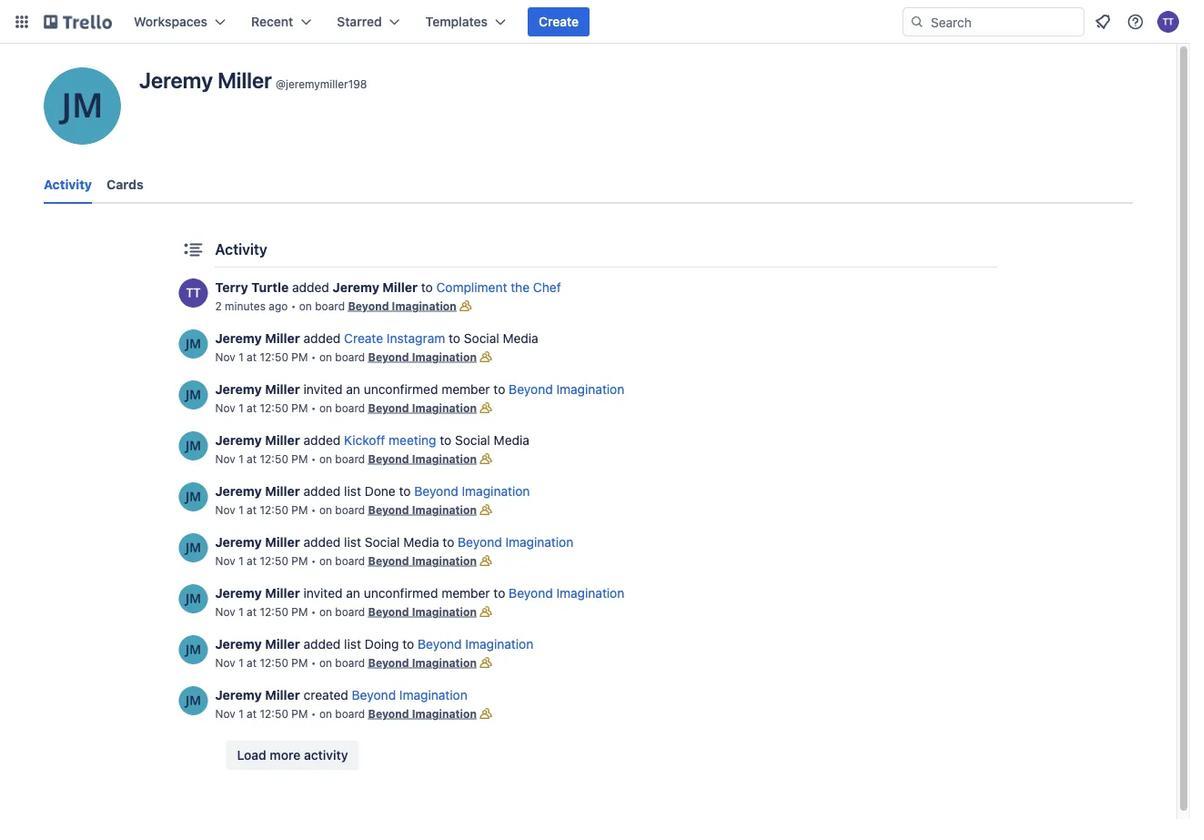 Task type: locate. For each thing, give the bounding box(es) containing it.
activity link
[[44, 168, 92, 204]]

0 vertical spatial activity
[[44, 177, 92, 192]]

4 all members of the workspace can see and edit this board. image from the top
[[477, 654, 495, 672]]

• down jeremy miller added list social media to beyond imagination
[[311, 554, 316, 567]]

1 vertical spatial nov 1 at 12:50 pm link
[[215, 452, 308, 465]]

an up kickoff
[[346, 382, 360, 397]]

7 1 from the top
[[239, 656, 244, 669]]

jeremy miller invited an unconfirmed member to beyond imagination for fourth jeremy miller (jeremymiller198) icon from the top
[[215, 586, 625, 601]]

0 vertical spatial jeremy miller (jeremymiller198) image
[[179, 330, 208, 359]]

2 jeremy miller (jeremymiller198) image from the top
[[179, 482, 208, 512]]

all members of the workspace can see and edit this board. image for imagination
[[477, 705, 495, 723]]

nov 1 at 12:50 pm • on board beyond imagination up kickoff
[[215, 401, 477, 414]]

to
[[421, 280, 433, 295], [449, 331, 461, 346], [494, 382, 506, 397], [440, 433, 452, 448], [399, 484, 411, 499], [443, 535, 455, 550], [494, 586, 506, 601], [403, 637, 414, 652]]

list for social
[[344, 535, 361, 550]]

1 vertical spatial activity
[[215, 241, 268, 258]]

turtle
[[252, 280, 289, 295]]

0 horizontal spatial create
[[344, 331, 383, 346]]

invited
[[304, 382, 343, 397], [304, 586, 343, 601]]

1 list from the top
[[344, 484, 361, 499]]

at
[[247, 350, 257, 363], [247, 401, 257, 414], [247, 452, 257, 465], [247, 503, 257, 516], [247, 554, 257, 567], [247, 605, 257, 618], [247, 656, 257, 669], [247, 707, 257, 720]]

jeremy miller added list doing to beyond imagination
[[215, 637, 534, 652]]

terry turtle (terryturtle) image
[[1158, 11, 1180, 33]]

nov 1 at 12:50 pm • on board beyond imagination down jeremy miller added list social media to beyond imagination
[[215, 554, 477, 567]]

added up 2 minutes ago • on board beyond imagination
[[292, 280, 329, 295]]

1
[[239, 350, 244, 363], [239, 401, 244, 414], [239, 452, 244, 465], [239, 503, 244, 516], [239, 554, 244, 567], [239, 605, 244, 618], [239, 656, 244, 669], [239, 707, 244, 720]]

4 1 from the top
[[239, 503, 244, 516]]

board
[[315, 299, 345, 312], [335, 350, 365, 363], [335, 401, 365, 414], [335, 452, 365, 465], [335, 503, 365, 516], [335, 554, 365, 567], [335, 605, 365, 618], [335, 656, 365, 669], [335, 707, 365, 720]]

jeremy miller created beyond imagination
[[215, 688, 468, 703]]

activity up "terry"
[[215, 241, 268, 258]]

list
[[344, 484, 361, 499], [344, 535, 361, 550], [344, 637, 361, 652]]

1 vertical spatial jeremy miller invited an unconfirmed member to beyond imagination
[[215, 586, 625, 601]]

templates button
[[415, 7, 517, 36]]

miller
[[218, 67, 272, 93], [383, 280, 418, 295], [265, 331, 300, 346], [265, 382, 300, 397], [265, 433, 300, 448], [265, 484, 300, 499], [265, 535, 300, 550], [265, 586, 300, 601], [265, 637, 300, 652], [265, 688, 300, 703]]

8 1 from the top
[[239, 707, 244, 720]]

on down created
[[319, 707, 332, 720]]

0 vertical spatial unconfirmed
[[364, 382, 438, 397]]

1 vertical spatial social
[[455, 433, 490, 448]]

workspaces
[[134, 14, 208, 29]]

board down 'jeremy miller created beyond imagination'
[[335, 707, 365, 720]]

0 vertical spatial list
[[344, 484, 361, 499]]

more
[[270, 748, 301, 763]]

activity
[[304, 748, 348, 763]]

social for instagram
[[464, 331, 499, 346]]

added
[[292, 280, 329, 295], [304, 331, 341, 346], [304, 433, 341, 448], [304, 484, 341, 499], [304, 535, 341, 550], [304, 637, 341, 652]]

12:50
[[260, 350, 289, 363], [260, 401, 289, 414], [260, 452, 289, 465], [260, 503, 289, 516], [260, 554, 289, 567], [260, 605, 289, 618], [260, 656, 289, 669], [260, 707, 289, 720]]

2 jeremy miller invited an unconfirmed member to beyond imagination from the top
[[215, 586, 625, 601]]

kickoff
[[344, 433, 385, 448]]

social down compliment
[[464, 331, 499, 346]]

added left kickoff
[[304, 433, 341, 448]]

2 12:50 from the top
[[260, 401, 289, 414]]

added for social
[[304, 535, 341, 550]]

Search field
[[925, 8, 1084, 35]]

media for jeremy miller added create instagram to social media
[[503, 331, 539, 346]]

load more activity link
[[226, 741, 359, 770]]

member down jeremy miller added list social media to beyond imagination
[[442, 586, 490, 601]]

meeting
[[389, 433, 436, 448]]

• right ago
[[291, 299, 296, 312]]

all members of the workspace can see and edit this board. image
[[477, 348, 495, 366], [477, 450, 495, 468], [477, 552, 495, 570], [477, 654, 495, 672], [477, 705, 495, 723]]

1 nov 1 at 12:50 pm link from the top
[[215, 350, 308, 363]]

1 jeremy miller (jeremymiller198) image from the top
[[179, 330, 208, 359]]

added for doing
[[304, 637, 341, 652]]

1 vertical spatial jeremy miller (jeremymiller198) image
[[179, 482, 208, 512]]

list down the jeremy miller added list done to beyond imagination in the bottom left of the page
[[344, 535, 361, 550]]

added left done
[[304, 484, 341, 499]]

7 pm from the top
[[292, 656, 308, 669]]

activity left cards
[[44, 177, 92, 192]]

recent button
[[240, 7, 322, 36]]

social
[[464, 331, 499, 346], [455, 433, 490, 448], [365, 535, 400, 550]]

nov 1 at 12:50 pm • on board beyond imagination down the jeremy miller added list done to beyond imagination in the bottom left of the page
[[215, 503, 477, 516]]

media for jeremy miller added kickoff meeting to social media
[[494, 433, 530, 448]]

starred button
[[326, 7, 411, 36]]

social for meeting
[[455, 433, 490, 448]]

2 nov 1 at 12:50 pm link from the top
[[215, 452, 308, 465]]

board right ago
[[315, 299, 345, 312]]

list for doing
[[344, 637, 361, 652]]

2 vertical spatial social
[[365, 535, 400, 550]]

board down jeremy miller added list doing to beyond imagination
[[335, 656, 365, 669]]

5 nov 1 at 12:50 pm • on board beyond imagination from the top
[[215, 554, 477, 567]]

2 nov from the top
[[215, 401, 236, 414]]

on up jeremy miller added list doing to beyond imagination
[[319, 605, 332, 618]]

3 jeremy miller (jeremymiller198) image from the top
[[179, 686, 208, 715]]

jeremy miller (jeremymiller198) image for created
[[179, 686, 208, 715]]

jeremy miller invited an unconfirmed member to beyond imagination down jeremy miller added list social media to beyond imagination
[[215, 586, 625, 601]]

3 nov from the top
[[215, 452, 236, 465]]

0 vertical spatial nov 1 at 12:50 pm link
[[215, 350, 308, 363]]

1 vertical spatial media
[[494, 433, 530, 448]]

beyond
[[348, 299, 389, 312], [368, 350, 409, 363], [509, 382, 553, 397], [368, 401, 409, 414], [368, 452, 409, 465], [414, 484, 459, 499], [368, 503, 409, 516], [458, 535, 502, 550], [368, 554, 409, 567], [509, 586, 553, 601], [368, 605, 409, 618], [418, 637, 462, 652], [368, 656, 409, 669], [352, 688, 396, 703], [368, 707, 409, 720]]

1 vertical spatial an
[[346, 586, 360, 601]]

jeremy miller (jeremymiller198) image
[[179, 330, 208, 359], [179, 482, 208, 512], [179, 686, 208, 715]]

4 nov from the top
[[215, 503, 236, 516]]

0 vertical spatial social
[[464, 331, 499, 346]]

create inside button
[[539, 14, 579, 29]]

list left done
[[344, 484, 361, 499]]

•
[[291, 299, 296, 312], [311, 350, 316, 363], [311, 401, 316, 414], [311, 452, 316, 465], [311, 503, 316, 516], [311, 554, 316, 567], [311, 605, 316, 618], [311, 656, 316, 669], [311, 707, 316, 720]]

jeremy miller (jeremymiller198) image
[[179, 380, 208, 410], [179, 431, 208, 461], [179, 533, 208, 563], [179, 584, 208, 614], [179, 635, 208, 664]]

beyond imagination link
[[348, 299, 457, 312], [368, 350, 477, 363], [509, 382, 625, 397], [368, 401, 477, 414], [368, 452, 477, 465], [414, 484, 530, 499], [368, 503, 477, 516], [458, 535, 574, 550], [368, 554, 477, 567], [509, 586, 625, 601], [368, 605, 477, 618], [418, 637, 534, 652], [368, 656, 477, 669], [352, 688, 468, 703], [368, 707, 477, 720]]

pm
[[292, 350, 308, 363], [292, 401, 308, 414], [292, 452, 308, 465], [292, 503, 308, 516], [292, 554, 308, 567], [292, 605, 308, 618], [292, 656, 308, 669], [292, 707, 308, 720]]

1 nov 1 at 12:50 pm • on board beyond imagination from the top
[[215, 350, 477, 363]]

1 unconfirmed from the top
[[364, 382, 438, 397]]

2 vertical spatial jeremy miller (jeremymiller198) image
[[179, 686, 208, 715]]

3 pm from the top
[[292, 452, 308, 465]]

unconfirmed for fourth jeremy miller (jeremymiller198) icon from the top
[[364, 586, 438, 601]]

added down 2 minutes ago • on board beyond imagination
[[304, 331, 341, 346]]

jeremy miller invited an unconfirmed member to beyond imagination down instagram
[[215, 382, 625, 397]]

1 vertical spatial invited
[[304, 586, 343, 601]]

nov 1 at 12:50 pm • on board beyond imagination down 'jeremy miller created beyond imagination'
[[215, 707, 477, 720]]

social right "meeting"
[[455, 433, 490, 448]]

2
[[215, 299, 222, 312]]

2 vertical spatial list
[[344, 637, 361, 652]]

added down the jeremy miller added list done to beyond imagination in the bottom left of the page
[[304, 535, 341, 550]]

7 nov 1 at 12:50 pm • on board beyond imagination from the top
[[215, 656, 477, 669]]

create
[[539, 14, 579, 29], [344, 331, 383, 346]]

5 all members of the workspace can see and edit this board. image from the top
[[477, 705, 495, 723]]

6 pm from the top
[[292, 605, 308, 618]]

nov 1 at 12:50 pm • on board beyond imagination
[[215, 350, 477, 363], [215, 401, 477, 414], [215, 452, 477, 465], [215, 503, 477, 516], [215, 554, 477, 567], [215, 605, 477, 618], [215, 656, 477, 669], [215, 707, 477, 720]]

unconfirmed for first jeremy miller (jeremymiller198) icon
[[364, 382, 438, 397]]

invited up jeremy miller added kickoff meeting to social media
[[304, 382, 343, 397]]

6 1 from the top
[[239, 605, 244, 618]]

2 minutes ago link
[[215, 299, 288, 312]]

all members of the workspace can see and edit this board. image
[[457, 297, 475, 315], [477, 399, 495, 417], [477, 501, 495, 519], [477, 603, 495, 621]]

• down 2 minutes ago • on board beyond imagination
[[311, 350, 316, 363]]

2 list from the top
[[344, 535, 361, 550]]

3 jeremy miller (jeremymiller198) image from the top
[[179, 533, 208, 563]]

jeremy miller (jeremymiller198) image for added
[[179, 330, 208, 359]]

5 nov from the top
[[215, 554, 236, 567]]

jeremy miller invited an unconfirmed member to beyond imagination
[[215, 382, 625, 397], [215, 586, 625, 601]]

unconfirmed down create instagram link
[[364, 382, 438, 397]]

6 nov from the top
[[215, 605, 236, 618]]

an
[[346, 382, 360, 397], [346, 586, 360, 601]]

0 horizontal spatial activity
[[44, 177, 92, 192]]

activity
[[44, 177, 92, 192], [215, 241, 268, 258]]

0 vertical spatial member
[[442, 382, 490, 397]]

back to home image
[[44, 7, 112, 36]]

2 an from the top
[[346, 586, 360, 601]]

4 nov 1 at 12:50 pm • on board beyond imagination from the top
[[215, 503, 477, 516]]

invited up jeremy miller added list doing to beyond imagination
[[304, 586, 343, 601]]

1 vertical spatial member
[[442, 586, 490, 601]]

an for first jeremy miller (jeremymiller198) icon
[[346, 382, 360, 397]]

0 vertical spatial media
[[503, 331, 539, 346]]

unconfirmed down jeremy miller added list social media to beyond imagination
[[364, 586, 438, 601]]

2 pm from the top
[[292, 401, 308, 414]]

on
[[299, 299, 312, 312], [319, 350, 332, 363], [319, 401, 332, 414], [319, 452, 332, 465], [319, 503, 332, 516], [319, 554, 332, 567], [319, 605, 332, 618], [319, 656, 332, 669], [319, 707, 332, 720]]

5 pm from the top
[[292, 554, 308, 567]]

1 pm from the top
[[292, 350, 308, 363]]

an for fourth jeremy miller (jeremymiller198) icon from the top
[[346, 586, 360, 601]]

nov 1 at 12:50 pm • on board beyond imagination up 'jeremy miller created beyond imagination'
[[215, 656, 477, 669]]

1 vertical spatial list
[[344, 535, 361, 550]]

0 vertical spatial invited
[[304, 382, 343, 397]]

unconfirmed
[[364, 382, 438, 397], [364, 586, 438, 601]]

imagination
[[392, 299, 457, 312], [412, 350, 477, 363], [557, 382, 625, 397], [412, 401, 477, 414], [412, 452, 477, 465], [462, 484, 530, 499], [412, 503, 477, 516], [506, 535, 574, 550], [412, 554, 477, 567], [557, 586, 625, 601], [412, 605, 477, 618], [466, 637, 534, 652], [412, 656, 477, 669], [400, 688, 468, 703], [412, 707, 477, 720]]

1 an from the top
[[346, 382, 360, 397]]

5 12:50 from the top
[[260, 554, 289, 567]]

0 vertical spatial an
[[346, 382, 360, 397]]

board up jeremy miller added list doing to beyond imagination
[[335, 605, 365, 618]]

3 at from the top
[[247, 452, 257, 465]]

1 vertical spatial unconfirmed
[[364, 586, 438, 601]]

jeremy miller @jeremymiller198
[[139, 67, 367, 93]]

2 vertical spatial media
[[404, 535, 439, 550]]

an up jeremy miller added list doing to beyond imagination
[[346, 586, 360, 601]]

added up created
[[304, 637, 341, 652]]

nov
[[215, 350, 236, 363], [215, 401, 236, 414], [215, 452, 236, 465], [215, 503, 236, 516], [215, 554, 236, 567], [215, 605, 236, 618], [215, 656, 236, 669], [215, 707, 236, 720]]

jeremy
[[139, 67, 213, 93], [333, 280, 380, 295], [215, 331, 262, 346], [215, 382, 262, 397], [215, 433, 262, 448], [215, 484, 262, 499], [215, 535, 262, 550], [215, 586, 262, 601], [215, 637, 262, 652], [215, 688, 262, 703]]

added for meeting
[[304, 433, 341, 448]]

media
[[503, 331, 539, 346], [494, 433, 530, 448], [404, 535, 439, 550]]

0 vertical spatial jeremy miller invited an unconfirmed member to beyond imagination
[[215, 382, 625, 397]]

2 member from the top
[[442, 586, 490, 601]]

social down done
[[365, 535, 400, 550]]

list left doing
[[344, 637, 361, 652]]

nov 1 at 12:50 pm link
[[215, 350, 308, 363], [215, 452, 308, 465]]

member
[[442, 382, 490, 397], [442, 586, 490, 601]]

chef
[[533, 280, 561, 295]]

starred
[[337, 14, 382, 29]]

8 nov 1 at 12:50 pm • on board beyond imagination from the top
[[215, 707, 477, 720]]

nov 1 at 12:50 pm • on board beyond imagination down jeremy miller added create instagram to social media
[[215, 350, 477, 363]]

nov 1 at 12:50 pm • on board beyond imagination down kickoff
[[215, 452, 477, 465]]

kickoff meeting link
[[344, 433, 436, 448]]

2 unconfirmed from the top
[[364, 586, 438, 601]]

member down instagram
[[442, 382, 490, 397]]

3 all members of the workspace can see and edit this board. image from the top
[[477, 552, 495, 570]]

1 jeremy miller invited an unconfirmed member to beyond imagination from the top
[[215, 382, 625, 397]]

all members of the workspace can see and edit this board. image for doing
[[477, 654, 495, 672]]

3 list from the top
[[344, 637, 361, 652]]

on up jeremy miller added kickoff meeting to social media
[[319, 401, 332, 414]]

• up created
[[311, 656, 316, 669]]

done
[[365, 484, 396, 499]]

added for instagram
[[304, 331, 341, 346]]

2 1 from the top
[[239, 401, 244, 414]]

nov 1 at 12:50 pm • on board beyond imagination up jeremy miller added list doing to beyond imagination
[[215, 605, 477, 618]]

0 vertical spatial create
[[539, 14, 579, 29]]

1 member from the top
[[442, 382, 490, 397]]

load more activity
[[237, 748, 348, 763]]

2 all members of the workspace can see and edit this board. image from the top
[[477, 450, 495, 468]]

1 horizontal spatial create
[[539, 14, 579, 29]]



Task type: vqa. For each thing, say whether or not it's contained in the screenshot.
the your inside SPEAKER GUIDE FOR ONLINE EVENTS BY JOSIP LISEC, HEAD OF PRODUCT @ SPOTME PREP FOR YOUR NEXT VIRTUAL EVENT WITH PRECISION!
no



Task type: describe. For each thing, give the bounding box(es) containing it.
on down jeremy miller added list social media to beyond imagination
[[319, 554, 332, 567]]

• down jeremy miller added kickoff meeting to social media
[[311, 452, 316, 465]]

@jeremymiller198
[[276, 78, 367, 91]]

created
[[304, 688, 348, 703]]

2 at from the top
[[247, 401, 257, 414]]

cards link
[[107, 168, 144, 201]]

on down 2 minutes ago • on board beyond imagination
[[319, 350, 332, 363]]

2 invited from the top
[[304, 586, 343, 601]]

list for done
[[344, 484, 361, 499]]

1 vertical spatial create
[[344, 331, 383, 346]]

7 at from the top
[[247, 656, 257, 669]]

6 nov 1 at 12:50 pm • on board beyond imagination from the top
[[215, 605, 477, 618]]

terry turtle added jeremy miller to compliment the chef
[[215, 280, 561, 295]]

1 1 from the top
[[239, 350, 244, 363]]

4 at from the top
[[247, 503, 257, 516]]

6 12:50 from the top
[[260, 605, 289, 618]]

• down created
[[311, 707, 316, 720]]

open information menu image
[[1127, 13, 1145, 31]]

3 nov 1 at 12:50 pm • on board beyond imagination from the top
[[215, 452, 477, 465]]

jeremy miller image
[[44, 67, 121, 145]]

8 at from the top
[[247, 707, 257, 720]]

ago
[[269, 299, 288, 312]]

jeremy miller invited an unconfirmed member to beyond imagination for first jeremy miller (jeremymiller198) icon
[[215, 382, 625, 397]]

compliment
[[436, 280, 507, 295]]

4 jeremy miller (jeremymiller198) image from the top
[[179, 584, 208, 614]]

1 all members of the workspace can see and edit this board. image from the top
[[477, 348, 495, 366]]

doing
[[365, 637, 399, 652]]

terry turtle (terryturtle) image
[[179, 279, 208, 308]]

1 jeremy miller (jeremymiller198) image from the top
[[179, 380, 208, 410]]

jeremy miller added create instagram to social media
[[215, 331, 539, 346]]

4 pm from the top
[[292, 503, 308, 516]]

primary element
[[0, 0, 1191, 44]]

minutes
[[225, 299, 266, 312]]

nov 1 at 12:50 pm link for jeremy miller added kickoff meeting to social media
[[215, 452, 308, 465]]

terry
[[215, 280, 248, 295]]

recent
[[251, 14, 293, 29]]

2 jeremy miller (jeremymiller198) image from the top
[[179, 431, 208, 461]]

board down kickoff
[[335, 452, 365, 465]]

on down jeremy miller added kickoff meeting to social media
[[319, 452, 332, 465]]

create instagram link
[[344, 331, 445, 346]]

2 nov 1 at 12:50 pm • on board beyond imagination from the top
[[215, 401, 477, 414]]

workspaces button
[[123, 7, 237, 36]]

4 12:50 from the top
[[260, 503, 289, 516]]

7 12:50 from the top
[[260, 656, 289, 669]]

5 jeremy miller (jeremymiller198) image from the top
[[179, 635, 208, 664]]

cards
[[107, 177, 144, 192]]

• up jeremy miller added kickoff meeting to social media
[[311, 401, 316, 414]]

3 12:50 from the top
[[260, 452, 289, 465]]

1 12:50 from the top
[[260, 350, 289, 363]]

7 nov from the top
[[215, 656, 236, 669]]

5 at from the top
[[247, 554, 257, 567]]

all members of the workspace can see and edit this board. image for social
[[477, 552, 495, 570]]

board down jeremy miller added list social media to beyond imagination
[[335, 554, 365, 567]]

8 pm from the top
[[292, 707, 308, 720]]

8 nov from the top
[[215, 707, 236, 720]]

nov 1 at 12:50 pm link for jeremy miller added create instagram to social media
[[215, 350, 308, 363]]

on down the jeremy miller added list done to beyond imagination in the bottom left of the page
[[319, 503, 332, 516]]

5 1 from the top
[[239, 554, 244, 567]]

2 minutes ago • on board beyond imagination
[[215, 299, 457, 312]]

jeremy miller added kickoff meeting to social media
[[215, 433, 530, 448]]

1 nov from the top
[[215, 350, 236, 363]]

on up created
[[319, 656, 332, 669]]

the
[[511, 280, 530, 295]]

templates
[[426, 14, 488, 29]]

jeremy miller added list done to beyond imagination
[[215, 484, 530, 499]]

load
[[237, 748, 266, 763]]

3 1 from the top
[[239, 452, 244, 465]]

added for miller
[[292, 280, 329, 295]]

8 12:50 from the top
[[260, 707, 289, 720]]

compliment the chef link
[[436, 280, 561, 295]]

board down jeremy miller added create instagram to social media
[[335, 350, 365, 363]]

0 notifications image
[[1092, 11, 1114, 33]]

added for done
[[304, 484, 341, 499]]

create button
[[528, 7, 590, 36]]

1 at from the top
[[247, 350, 257, 363]]

1 invited from the top
[[304, 382, 343, 397]]

jeremy miller (jeremymiller198) image for added list done to
[[179, 482, 208, 512]]

1 horizontal spatial activity
[[215, 241, 268, 258]]

jeremy miller added list social media to beyond imagination
[[215, 535, 574, 550]]

• down the jeremy miller added list done to beyond imagination in the bottom left of the page
[[311, 503, 316, 516]]

board down the jeremy miller added list done to beyond imagination in the bottom left of the page
[[335, 503, 365, 516]]

search image
[[910, 15, 925, 29]]

• up jeremy miller added list doing to beyond imagination
[[311, 605, 316, 618]]

instagram
[[387, 331, 445, 346]]

6 at from the top
[[247, 605, 257, 618]]

board up kickoff
[[335, 401, 365, 414]]

on right ago
[[299, 299, 312, 312]]



